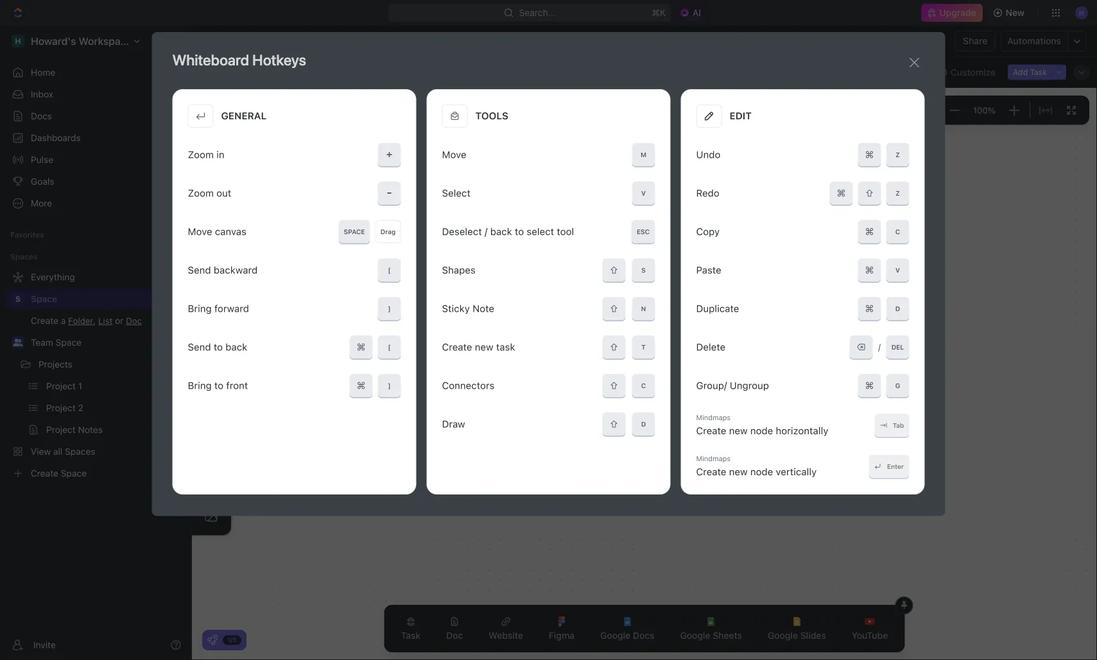 Task type: describe. For each thing, give the bounding box(es) containing it.
google for google slides
[[768, 631, 798, 642]]

team space
[[31, 338, 81, 348]]

google for google docs
[[601, 631, 631, 642]]

doc
[[446, 631, 463, 642]]

docs link
[[5, 106, 186, 127]]

favorites
[[10, 231, 44, 240]]

dashboards
[[31, 133, 81, 143]]

new button
[[988, 3, 1033, 23]]

add task
[[1014, 68, 1048, 77]]

docs inside sidebar navigation
[[31, 111, 52, 121]]

google docs
[[601, 631, 655, 642]]

google docs button
[[590, 610, 665, 649]]

goals link
[[5, 171, 186, 192]]

whiteboard hotkeys
[[172, 51, 306, 69]]

home
[[31, 67, 55, 78]]

youtube button
[[842, 610, 899, 649]]

1 vertical spatial space
[[31, 294, 57, 304]]

⌘k
[[652, 7, 666, 18]]

inbox link
[[5, 84, 186, 105]]

slides
[[801, 631, 827, 642]]

pulse link
[[5, 150, 186, 170]]

youtube
[[852, 631, 888, 642]]

goals
[[31, 176, 54, 187]]

google for google sheets
[[680, 631, 711, 642]]

team
[[31, 338, 53, 348]]

customize
[[951, 67, 996, 77]]

100% button
[[971, 103, 999, 118]]

onboarding checklist button element
[[207, 636, 218, 646]]

sheets
[[713, 631, 742, 642]]

favorites button
[[5, 227, 49, 243]]

space for s space
[[216, 36, 242, 46]]

s for s space
[[206, 37, 210, 45]]

sidebar navigation
[[0, 26, 192, 661]]

figma
[[549, 631, 575, 642]]

team space link
[[31, 333, 184, 353]]

100%
[[974, 105, 996, 115]]

new
[[1006, 7, 1025, 18]]

list link
[[280, 63, 298, 81]]

search...
[[519, 7, 556, 18]]

pulse
[[31, 154, 53, 165]]

tree inside sidebar navigation
[[5, 267, 186, 484]]

figma button
[[539, 610, 585, 649]]

whiteboard
[[172, 51, 249, 69]]



Task type: locate. For each thing, give the bounding box(es) containing it.
space up projects
[[56, 338, 81, 348]]

customize button
[[934, 63, 1000, 81]]

space for team space
[[56, 338, 81, 348]]

doc button
[[436, 610, 474, 649]]

website
[[489, 631, 523, 642]]

list
[[282, 67, 298, 77]]

google inside google slides button
[[768, 631, 798, 642]]

1 vertical spatial s
[[15, 295, 21, 304]]

upgrade link
[[922, 4, 983, 22]]

0 vertical spatial s
[[206, 37, 210, 45]]

s inside tree
[[15, 295, 21, 304]]

hotkeys
[[253, 51, 306, 69]]

2 horizontal spatial google
[[768, 631, 798, 642]]

google inside google sheets button
[[680, 631, 711, 642]]

onboarding checklist button image
[[207, 636, 218, 646]]

space, , element inside sidebar navigation
[[12, 293, 24, 306]]

projects link
[[39, 355, 150, 375]]

0 horizontal spatial task
[[401, 631, 421, 642]]

3 google from the left
[[768, 631, 798, 642]]

automations
[[1008, 36, 1062, 46]]

google left slides
[[768, 631, 798, 642]]

docs inside button
[[633, 631, 655, 642]]

tree
[[5, 267, 186, 484]]

2 google from the left
[[680, 631, 711, 642]]

tree containing space
[[5, 267, 186, 484]]

google slides button
[[758, 610, 837, 649]]

space, , element up whiteboard
[[203, 36, 213, 46]]

s
[[206, 37, 210, 45], [15, 295, 21, 304]]

0 horizontal spatial space, , element
[[12, 293, 24, 306]]

s space
[[206, 36, 242, 46]]

0 horizontal spatial docs
[[31, 111, 52, 121]]

0 vertical spatial space, , element
[[203, 36, 213, 46]]

share button
[[956, 31, 996, 51]]

invite
[[33, 640, 56, 651]]

home link
[[5, 62, 186, 83]]

0 vertical spatial space
[[216, 36, 242, 46]]

space up whiteboard hotkeys
[[216, 36, 242, 46]]

s down spaces
[[15, 295, 21, 304]]

automations button
[[1002, 31, 1068, 51]]

google slides
[[768, 631, 827, 642]]

google right figma at the right bottom
[[601, 631, 631, 642]]

1 horizontal spatial docs
[[633, 631, 655, 642]]

google left "sheets"
[[680, 631, 711, 642]]

add
[[1014, 68, 1028, 77]]

1/5
[[227, 637, 237, 644]]

task
[[1030, 68, 1048, 77], [401, 631, 421, 642]]

share
[[963, 36, 988, 46]]

google sheets button
[[670, 610, 753, 649]]

docs
[[31, 111, 52, 121], [633, 631, 655, 642]]

2 vertical spatial space
[[56, 338, 81, 348]]

task left doc
[[401, 631, 421, 642]]

0 vertical spatial task
[[1030, 68, 1048, 77]]

google sheets
[[680, 631, 742, 642]]

dashboards link
[[5, 128, 186, 148]]

1 vertical spatial docs
[[633, 631, 655, 642]]

s inside "s space"
[[206, 37, 210, 45]]

space link
[[31, 289, 184, 310]]

overview
[[219, 67, 259, 77]]

add task button
[[1008, 65, 1053, 80]]

1 horizontal spatial s
[[206, 37, 210, 45]]

task button
[[391, 610, 431, 649]]

0 horizontal spatial s
[[15, 295, 21, 304]]

task right 'add'
[[1030, 68, 1048, 77]]

website button
[[479, 610, 534, 649]]

space up team
[[31, 294, 57, 304]]

1 google from the left
[[601, 631, 631, 642]]

space, , element
[[203, 36, 213, 46], [12, 293, 24, 306]]

inbox
[[31, 89, 53, 100]]

projects
[[39, 359, 72, 370]]

s for s
[[15, 295, 21, 304]]

1 horizontal spatial space, , element
[[203, 36, 213, 46]]

0 vertical spatial docs
[[31, 111, 52, 121]]

0 horizontal spatial google
[[601, 631, 631, 642]]

1 horizontal spatial google
[[680, 631, 711, 642]]

1 vertical spatial task
[[401, 631, 421, 642]]

1 vertical spatial space, , element
[[12, 293, 24, 306]]

space
[[216, 36, 242, 46], [31, 294, 57, 304], [56, 338, 81, 348]]

google inside google docs button
[[601, 631, 631, 642]]

google
[[601, 631, 631, 642], [680, 631, 711, 642], [768, 631, 798, 642]]

s up whiteboard
[[206, 37, 210, 45]]

whiteboard hotkeys dialog
[[152, 32, 946, 517]]

space, , element down spaces
[[12, 293, 24, 306]]

upgrade
[[940, 7, 977, 18]]

spaces
[[10, 252, 37, 261]]

1 horizontal spatial task
[[1030, 68, 1048, 77]]

overview link
[[216, 63, 259, 81]]

user group image
[[13, 339, 23, 347]]



Task type: vqa. For each thing, say whether or not it's contained in the screenshot.
Enter List na﻿me text box
no



